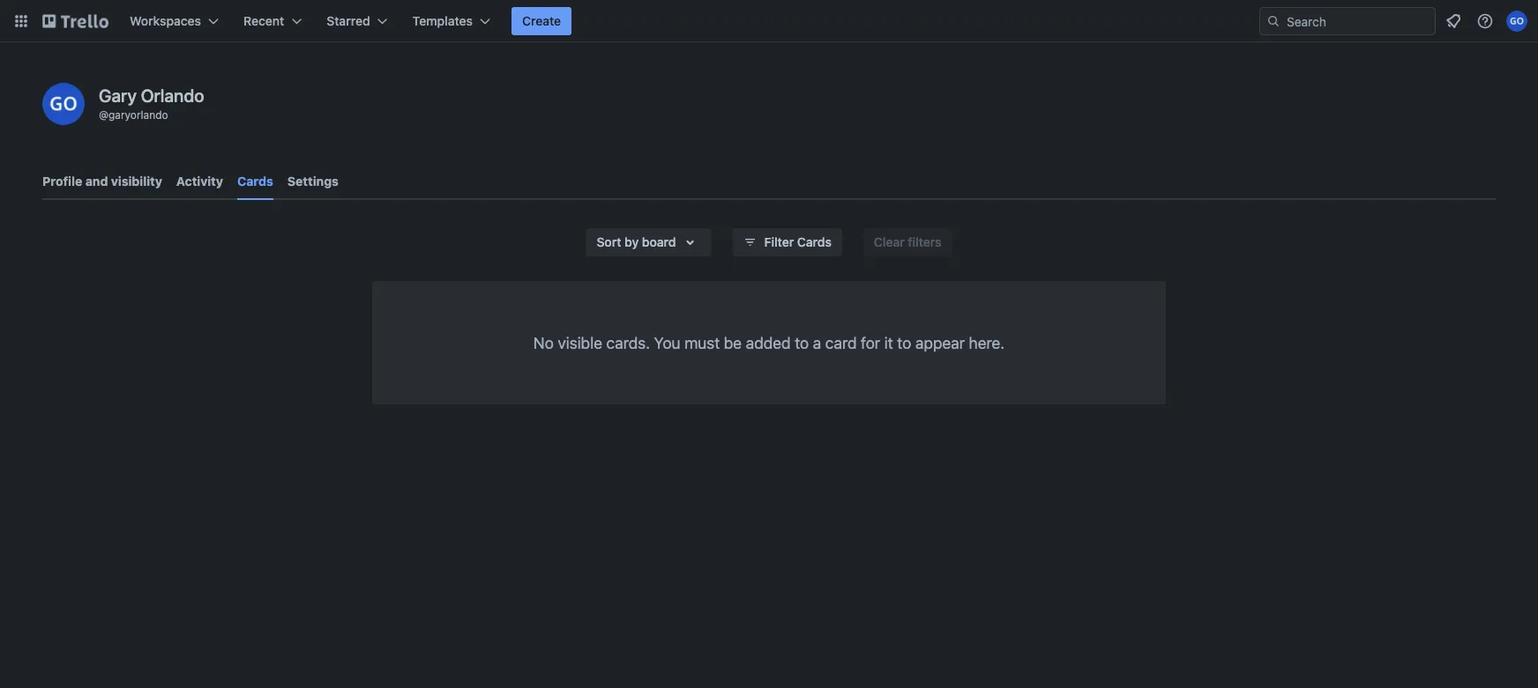 Task type: locate. For each thing, give the bounding box(es) containing it.
clear
[[874, 235, 905, 250]]

board
[[642, 235, 676, 250]]

0 horizontal spatial gary orlando (garyorlando) image
[[42, 83, 85, 125]]

visibility
[[111, 174, 162, 189]]

starred button
[[316, 7, 398, 35]]

@
[[99, 108, 108, 121]]

by
[[625, 235, 639, 250]]

added
[[746, 333, 791, 352]]

to left a
[[795, 333, 809, 352]]

back to home image
[[42, 7, 108, 35]]

it
[[884, 333, 893, 352]]

2 to from the left
[[897, 333, 911, 352]]

sort by board button
[[586, 228, 711, 257]]

0 horizontal spatial to
[[795, 333, 809, 352]]

cards link
[[237, 166, 273, 200]]

workspaces
[[130, 14, 201, 28]]

cards right activity
[[237, 174, 273, 189]]

cards right "filter" on the top of page
[[797, 235, 832, 250]]

1 to from the left
[[795, 333, 809, 352]]

orlando
[[141, 85, 204, 105]]

gary orlando (garyorlando) image left the @
[[42, 83, 85, 125]]

a
[[813, 333, 821, 352]]

1 horizontal spatial to
[[897, 333, 911, 352]]

cards
[[237, 174, 273, 189], [797, 235, 832, 250]]

clear filters
[[874, 235, 942, 250]]

no visible cards. you must be added to a card for it to appear here.
[[533, 333, 1005, 352]]

1 horizontal spatial gary orlando (garyorlando) image
[[1506, 11, 1528, 32]]

0 vertical spatial gary orlando (garyorlando) image
[[1506, 11, 1528, 32]]

to right it
[[897, 333, 911, 352]]

open information menu image
[[1476, 12, 1494, 30]]

recent
[[243, 14, 284, 28]]

search image
[[1267, 14, 1281, 28]]

card
[[825, 333, 857, 352]]

0 vertical spatial cards
[[237, 174, 273, 189]]

gary orlando (garyorlando) image right open information menu icon
[[1506, 11, 1528, 32]]

1 vertical spatial gary orlando (garyorlando) image
[[42, 83, 85, 125]]

1 vertical spatial cards
[[797, 235, 832, 250]]

workspaces button
[[119, 7, 229, 35]]

to
[[795, 333, 809, 352], [897, 333, 911, 352]]

gary orlando (garyorlando) image
[[1506, 11, 1528, 32], [42, 83, 85, 125]]

visible
[[558, 333, 602, 352]]

clear filters button
[[863, 228, 952, 257]]

profile and visibility link
[[42, 166, 162, 198]]

0 notifications image
[[1443, 11, 1464, 32]]

filter cards button
[[732, 228, 842, 257]]

sort by board
[[597, 235, 676, 250]]

1 horizontal spatial cards
[[797, 235, 832, 250]]



Task type: vqa. For each thing, say whether or not it's contained in the screenshot.
Workspace Visible image
no



Task type: describe. For each thing, give the bounding box(es) containing it.
be
[[724, 333, 742, 352]]

for
[[861, 333, 880, 352]]

here.
[[969, 333, 1005, 352]]

templates button
[[402, 7, 501, 35]]

recent button
[[233, 7, 312, 35]]

create button
[[512, 7, 572, 35]]

settings link
[[287, 166, 339, 198]]

gary orlando @ garyorlando
[[99, 85, 204, 121]]

cards inside button
[[797, 235, 832, 250]]

activity link
[[176, 166, 223, 198]]

filter cards
[[764, 235, 832, 250]]

you
[[654, 333, 680, 352]]

Search field
[[1281, 8, 1435, 34]]

sort
[[597, 235, 621, 250]]

must
[[685, 333, 720, 352]]

no
[[533, 333, 554, 352]]

cards.
[[606, 333, 650, 352]]

profile and visibility
[[42, 174, 162, 189]]

appear
[[915, 333, 965, 352]]

primary element
[[0, 0, 1538, 42]]

activity
[[176, 174, 223, 189]]

create
[[522, 14, 561, 28]]

garyorlando
[[108, 108, 168, 121]]

starred
[[327, 14, 370, 28]]

templates
[[412, 14, 473, 28]]

filter
[[764, 235, 794, 250]]

profile
[[42, 174, 82, 189]]

0 horizontal spatial cards
[[237, 174, 273, 189]]

settings
[[287, 174, 339, 189]]

filters
[[908, 235, 942, 250]]

gary
[[99, 85, 137, 105]]

and
[[85, 174, 108, 189]]



